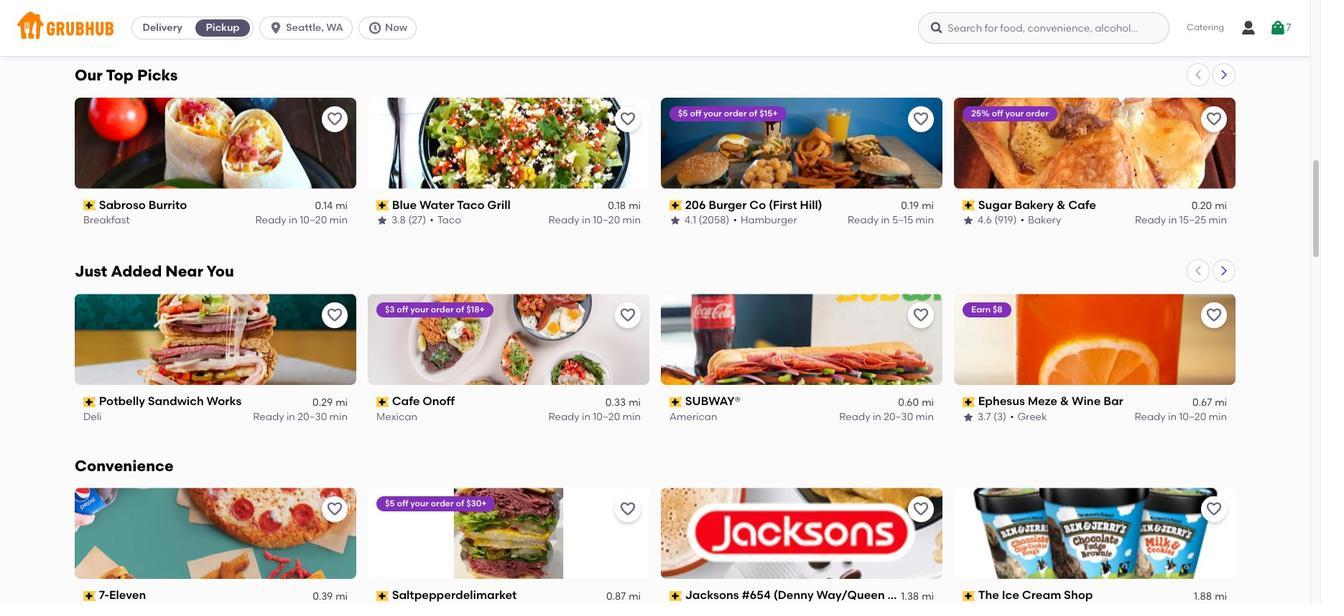 Task type: locate. For each thing, give the bounding box(es) containing it.
0 vertical spatial bakery
[[1015, 198, 1054, 212]]

in for sugar bakery & cafe logo
[[1169, 214, 1177, 226]]

your left $15+
[[704, 108, 722, 118]]

1 vertical spatial caret left icon image
[[1193, 265, 1204, 277]]

0 horizontal spatial $5
[[385, 499, 395, 509]]

1 vertical spatial co
[[750, 198, 766, 212]]

• for the "ephesus meze & wine bar logo"
[[1010, 411, 1014, 423]]

bar
[[1104, 395, 1123, 408]]

min down 0.20 mi
[[1209, 214, 1227, 226]]

svg image left now
[[368, 21, 382, 35]]

5–15
[[306, 17, 327, 30], [892, 17, 913, 30], [892, 214, 913, 226]]

min down 0.33 mi
[[623, 411, 641, 423]]

in
[[295, 17, 304, 30], [881, 17, 890, 30], [1168, 17, 1177, 30], [289, 214, 297, 226], [582, 214, 591, 226], [881, 214, 890, 226], [1169, 214, 1177, 226], [287, 411, 295, 423], [582, 411, 591, 423], [873, 411, 881, 423], [1168, 411, 1177, 423]]

0 vertical spatial ready in 5–15 min
[[262, 17, 348, 30]]

0 horizontal spatial (2058)
[[112, 17, 143, 30]]

$5 for $5 off your order of $15+
[[678, 108, 688, 118]]

& up • bakery
[[1057, 198, 1066, 212]]

20–30 down the 0.29
[[298, 411, 327, 423]]

ready in 5–15 min
[[262, 17, 348, 30], [848, 214, 934, 226]]

seattle, wa
[[286, 22, 343, 34]]

subscription pass image inside subway "link"
[[376, 4, 389, 14]]

star icon image
[[83, 18, 95, 30], [376, 18, 388, 30], [963, 18, 974, 30], [376, 215, 388, 227], [670, 215, 681, 227], [963, 215, 974, 227], [963, 412, 974, 423]]

blue water taco grill
[[392, 198, 511, 212]]

1 vertical spatial (first
[[769, 198, 797, 212]]

0 vertical spatial 206
[[99, 1, 120, 15]]

1 vertical spatial &
[[1060, 395, 1069, 408]]

in for potbelly sandwich works logo on the left of the page
[[287, 411, 295, 423]]

1 vertical spatial (2058)
[[699, 214, 730, 226]]

to
[[1190, 552, 1201, 564]]

1 caret right icon image from the top
[[1218, 69, 1230, 80]]

save this restaurant image
[[326, 110, 343, 128], [326, 307, 343, 324], [619, 307, 637, 324], [912, 307, 930, 324], [1206, 307, 1223, 324], [619, 501, 637, 518], [912, 501, 930, 518], [1206, 501, 1223, 518]]

4.1
[[98, 17, 110, 30], [685, 214, 696, 226]]

2 horizontal spatial svg image
[[1240, 19, 1257, 37]]

min inside mi ready in 5–15 min
[[916, 17, 934, 30]]

sabroso burrito
[[99, 198, 187, 212]]

svg image inside seattle, wa button
[[269, 21, 283, 35]]

deli
[[83, 411, 102, 423]]

(first
[[183, 1, 211, 15], [769, 198, 797, 212]]

off for cafe
[[397, 305, 408, 315]]

2 caret left icon image from the top
[[1193, 265, 1204, 277]]

anne
[[888, 589, 917, 602]]

co
[[163, 1, 180, 15], [750, 198, 766, 212]]

0 horizontal spatial hill)
[[214, 1, 236, 15]]

1 horizontal spatial 206 burger co (first hill)
[[685, 198, 822, 212]]

0 horizontal spatial • hamburger
[[147, 17, 211, 30]]

1 vertical spatial of
[[456, 305, 464, 315]]

min down 0.60 mi
[[916, 411, 934, 423]]

svg image left 7 button at the top right of the page
[[1240, 19, 1257, 37]]

subscription pass image up now button in the top of the page
[[376, 4, 389, 14]]

svg image left the seattle,
[[269, 21, 283, 35]]

0 horizontal spatial ready in 5–15 min
[[262, 17, 348, 30]]

ready for sugar bakery & cafe logo
[[1135, 214, 1166, 226]]

near
[[165, 263, 203, 281]]

0 vertical spatial taco
[[457, 198, 485, 212]]

bakery for sugar
[[1015, 198, 1054, 212]]

0 horizontal spatial 4.1
[[98, 17, 110, 30]]

#654
[[742, 589, 771, 602]]

1 horizontal spatial cafe
[[1068, 198, 1096, 212]]

206 up top
[[99, 1, 120, 15]]

hill)
[[214, 1, 236, 15], [800, 198, 822, 212]]

hill) up pickup
[[214, 1, 236, 15]]

Search for food, convenience, alcohol... search field
[[918, 12, 1170, 44]]

caret left icon image
[[1193, 69, 1204, 80], [1193, 265, 1204, 277]]

1 vertical spatial taco
[[437, 214, 461, 226]]

$5 off your order of $30+
[[385, 499, 487, 509]]

of left $30+
[[456, 499, 464, 509]]

of left "$18+"
[[456, 305, 464, 315]]

subscription pass image up mexican
[[376, 397, 389, 407]]

subway®
[[685, 395, 741, 408]]

0 horizontal spatial 0.19
[[315, 3, 333, 15]]

jacksons #654 (denny way/queen anne ave) logo image
[[661, 488, 943, 579]]

1 3.8 from the top
[[392, 17, 406, 30]]

0.19 mi
[[315, 3, 348, 15], [901, 200, 934, 212]]

order for bakery
[[1026, 108, 1049, 118]]

ready in 20–30 min for potbelly sandwich works
[[253, 411, 348, 423]]

1 vertical spatial $5
[[385, 499, 395, 509]]

25% off your order
[[971, 108, 1049, 118]]

svg image for seattle, wa
[[269, 21, 283, 35]]

your for bakery
[[1005, 108, 1024, 118]]

subscription pass image for sabroso burrito
[[83, 200, 96, 210]]

0 vertical spatial 3.8
[[392, 17, 406, 30]]

of left $15+
[[749, 108, 757, 118]]

svg image
[[1240, 19, 1257, 37], [269, 21, 283, 35], [368, 21, 382, 35]]

0 horizontal spatial 20–30
[[298, 411, 327, 423]]

3.8 (27)
[[392, 214, 426, 226]]

min down 0.18 mi
[[623, 214, 641, 226]]

0 vertical spatial 4.1
[[98, 17, 110, 30]]

caret left icon image down 15–25
[[1193, 265, 1204, 277]]

0 vertical spatial hamburger
[[154, 17, 211, 30]]

• for sugar bakery & cafe logo
[[1020, 214, 1024, 226]]

1 vertical spatial 7-
[[99, 589, 109, 602]]

ready in 20–30 min down the 0.29
[[253, 411, 348, 423]]

1 horizontal spatial ready in 20–30 min
[[839, 411, 934, 423]]

0.60
[[898, 396, 919, 409]]

0 horizontal spatial co
[[163, 1, 180, 15]]

• for 206 burger co (first hill) logo
[[733, 214, 737, 226]]

cafe down sugar bakery & cafe logo
[[1068, 198, 1096, 212]]

1 horizontal spatial 4.1 (2058)
[[685, 214, 730, 226]]

1 horizontal spatial 20–30
[[884, 411, 913, 423]]

3.5 (35)
[[978, 17, 1013, 30]]

20–30 down "0.60"
[[884, 411, 913, 423]]

subscription pass image
[[376, 4, 389, 14], [83, 200, 96, 210], [376, 200, 389, 210], [963, 200, 975, 210], [376, 397, 389, 407], [376, 591, 389, 601]]

1 horizontal spatial $5
[[678, 108, 688, 118]]

1 vertical spatial • hamburger
[[733, 214, 797, 226]]

1 horizontal spatial co
[[750, 198, 766, 212]]

• taco
[[430, 214, 461, 226]]

sandwich
[[148, 395, 204, 408]]

subscription pass image up breakfast
[[83, 200, 96, 210]]

3.8 for 3.8 (9)
[[392, 17, 406, 30]]

5–15 inside mi ready in 5–15 min
[[892, 17, 913, 30]]

0.14
[[315, 200, 333, 212]]

ready for potbelly sandwich works logo on the left of the page
[[253, 411, 284, 423]]

(first up pickup
[[183, 1, 211, 15]]

min down 0.29 mi
[[329, 411, 348, 423]]

3.8 left (9)
[[392, 17, 406, 30]]

save this restaurant image
[[619, 110, 637, 128], [912, 110, 930, 128], [1206, 110, 1223, 128], [326, 501, 343, 518]]

1 horizontal spatial (first
[[769, 198, 797, 212]]

(3)
[[994, 411, 1007, 423]]

hill) down 206 burger co (first hill) logo
[[800, 198, 822, 212]]

1 horizontal spatial ready in 5–15 min
[[848, 214, 934, 226]]

1 horizontal spatial (2058)
[[699, 214, 730, 226]]

1 horizontal spatial eleven
[[989, 1, 1025, 15]]

1 horizontal spatial 206
[[685, 198, 706, 212]]

min for the blue water taco grill logo
[[623, 214, 641, 226]]

1 caret left icon image from the top
[[1193, 69, 1204, 80]]

ready for sabroso burrito logo
[[255, 214, 286, 226]]

• hamburger
[[147, 17, 211, 30], [733, 214, 797, 226]]

cafe onoff logo image
[[368, 294, 649, 385]]

(first down 206 burger co (first hill) logo
[[769, 198, 797, 212]]

pickup
[[206, 22, 240, 34]]

0 vertical spatial eleven
[[989, 1, 1025, 15]]

1 vertical spatial 206 burger co (first hill)
[[685, 198, 822, 212]]

0 vertical spatial of
[[749, 108, 757, 118]]

your left $30+
[[410, 499, 429, 509]]

order for burger
[[724, 108, 747, 118]]

in for the blue water taco grill logo
[[582, 214, 591, 226]]

1 horizontal spatial svg image
[[368, 21, 382, 35]]

$8
[[993, 305, 1003, 315]]

caret right icon image down catering button
[[1218, 69, 1230, 80]]

3.8
[[392, 17, 406, 30], [392, 214, 406, 226]]

subscription pass image
[[83, 4, 96, 14], [963, 4, 975, 14], [670, 200, 682, 210], [83, 397, 96, 407], [670, 397, 682, 407], [963, 397, 975, 407], [83, 591, 96, 601], [670, 591, 682, 601], [963, 591, 975, 601]]

0 vertical spatial hill)
[[214, 1, 236, 15]]

subway® logo image
[[661, 294, 943, 385]]

1 20–30 from the left
[[298, 411, 327, 423]]

206 burger co (first hill) logo image
[[661, 97, 943, 189]]

7
[[1286, 21, 1291, 34]]

206 burger co (first hill)
[[99, 1, 236, 15], [685, 198, 822, 212]]

order right 25%
[[1026, 108, 1049, 118]]

4.1 (2058)
[[98, 17, 143, 30], [685, 214, 730, 226]]

0 vertical spatial 4.1 (2058)
[[98, 17, 143, 30]]

ready for the blue water taco grill logo
[[548, 214, 580, 226]]

0 horizontal spatial ready in 20–30 min
[[253, 411, 348, 423]]

& for our top picks
[[1057, 198, 1066, 212]]

1 vertical spatial hill)
[[800, 198, 822, 212]]

0 horizontal spatial 0.19 mi
[[315, 3, 348, 15]]

ready in 20–30 min down "0.60"
[[839, 411, 934, 423]]

min down 0.67 mi
[[1209, 411, 1227, 423]]

1 vertical spatial 4.1 (2058)
[[685, 214, 730, 226]]

svg image inside now button
[[368, 21, 382, 35]]

ready in 15–25 min
[[1135, 214, 1227, 226]]

the
[[978, 589, 999, 602]]

1 vertical spatial 4.1
[[685, 214, 696, 226]]

proceed to checkout
[[1147, 552, 1251, 564]]

0 vertical spatial 7-eleven
[[978, 1, 1025, 15]]

0 horizontal spatial 7-
[[99, 589, 109, 602]]

off for sugar
[[992, 108, 1003, 118]]

0 horizontal spatial 206 burger co (first hill)
[[99, 1, 236, 15]]

ephesus meze & wine bar logo image
[[954, 294, 1236, 385]]

cafe up mexican
[[392, 395, 420, 408]]

subscription pass image for blue water taco grill
[[376, 200, 389, 210]]

0 vertical spatial 7-
[[978, 1, 989, 15]]

2 caret right icon image from the top
[[1218, 265, 1230, 277]]

min for cafe onoff logo
[[623, 411, 641, 423]]

blue water taco grill logo image
[[368, 97, 649, 189]]

american
[[670, 411, 717, 423]]

2 3.8 from the top
[[392, 214, 406, 226]]

svg image
[[1269, 19, 1286, 37], [930, 21, 944, 35]]

caret left icon image for just added near you
[[1193, 265, 1204, 277]]

meze
[[1028, 395, 1058, 408]]

0 horizontal spatial svg image
[[269, 21, 283, 35]]

1 vertical spatial 0.19 mi
[[901, 200, 934, 212]]

1 horizontal spatial • hamburger
[[733, 214, 797, 226]]

ready in 20–30 min
[[253, 411, 348, 423], [839, 411, 934, 423]]

7-eleven link
[[963, 0, 1227, 17]]

shop
[[1064, 589, 1093, 602]]

wa
[[326, 22, 343, 34]]

burrito
[[148, 198, 187, 212]]

0 vertical spatial caret left icon image
[[1193, 69, 1204, 80]]

&
[[1057, 198, 1066, 212], [1060, 395, 1069, 408]]

min left 4.6
[[916, 214, 934, 226]]

your right $3
[[410, 305, 429, 315]]

caret right icon image
[[1218, 69, 1230, 80], [1218, 265, 1230, 277]]

0 horizontal spatial 7-eleven
[[99, 589, 146, 602]]

206
[[99, 1, 120, 15], [685, 198, 706, 212]]

3.8 down blue
[[392, 214, 406, 226]]

mi
[[336, 3, 348, 15], [922, 3, 934, 15], [336, 200, 348, 212], [629, 200, 641, 212], [922, 200, 934, 212], [1215, 200, 1227, 212], [336, 396, 348, 409], [629, 396, 641, 409], [922, 396, 934, 409], [1215, 396, 1227, 409], [336, 590, 348, 602], [629, 590, 641, 602], [922, 590, 934, 602], [1215, 590, 1227, 602]]

subscription pass image left blue
[[376, 200, 389, 210]]

min left 3.5
[[916, 17, 934, 30]]

off
[[690, 108, 701, 118], [992, 108, 1003, 118], [397, 305, 408, 315], [397, 499, 408, 509]]

1 ready in 20–30 min from the left
[[253, 411, 348, 423]]

sugar bakery & cafe logo image
[[954, 97, 1236, 189]]

0 vertical spatial $5
[[678, 108, 688, 118]]

2 20–30 from the left
[[884, 411, 913, 423]]

1 vertical spatial 206
[[685, 198, 706, 212]]

cafe
[[1068, 198, 1096, 212], [392, 395, 420, 408]]

206 right 0.18 mi
[[685, 198, 706, 212]]

caret left icon image for our top picks
[[1193, 69, 1204, 80]]

0 vertical spatial &
[[1057, 198, 1066, 212]]

ready in 10–20 min for cafe onoff
[[548, 411, 641, 423]]

caret right icon image down ready in 15–25 min
[[1218, 265, 1230, 277]]

0 vertical spatial co
[[163, 1, 180, 15]]

wine
[[1072, 395, 1101, 408]]

taco left grill
[[457, 198, 485, 212]]

0 vertical spatial caret right icon image
[[1218, 69, 1230, 80]]

20–30 for potbelly sandwich works
[[298, 411, 327, 423]]

0 horizontal spatial svg image
[[930, 21, 944, 35]]

your right 25%
[[1005, 108, 1024, 118]]

subscription pass image right 0.39 mi
[[376, 591, 389, 601]]

1 horizontal spatial 7-
[[978, 1, 989, 15]]

in for the "ephesus meze & wine bar logo"
[[1168, 411, 1177, 423]]

1.38
[[901, 590, 919, 602]]

(2058)
[[112, 17, 143, 30], [699, 214, 730, 226]]

2 ready in 20–30 min from the left
[[839, 411, 934, 423]]

0.67
[[1193, 396, 1212, 409]]

order left $15+
[[724, 108, 747, 118]]

0 vertical spatial cafe
[[1068, 198, 1096, 212]]

bakery up • bakery
[[1015, 198, 1054, 212]]

1 horizontal spatial svg image
[[1269, 19, 1286, 37]]

1 vertical spatial caret right icon image
[[1218, 265, 1230, 277]]

0.33 mi
[[606, 396, 641, 409]]

delivery button
[[132, 17, 193, 40]]

of
[[749, 108, 757, 118], [456, 305, 464, 315], [456, 499, 464, 509]]

0 horizontal spatial eleven
[[109, 589, 146, 602]]

ready for 206 burger co (first hill) logo
[[848, 214, 879, 226]]

7-
[[978, 1, 989, 15], [99, 589, 109, 602]]

1 vertical spatial hamburger
[[741, 214, 797, 226]]

(27)
[[408, 214, 426, 226]]

min for potbelly sandwich works logo on the left of the page
[[329, 411, 348, 423]]

2 vertical spatial of
[[456, 499, 464, 509]]

1 vertical spatial 7-eleven
[[99, 589, 146, 602]]

1 horizontal spatial hamburger
[[741, 214, 797, 226]]

0 horizontal spatial cafe
[[392, 395, 420, 408]]

in for sabroso burrito logo
[[289, 214, 297, 226]]

0 vertical spatial 0.19
[[315, 3, 333, 15]]

0.18 mi
[[608, 200, 641, 212]]

ready inside mi ready in 5–15 min
[[848, 17, 879, 30]]

1 horizontal spatial 0.19
[[901, 200, 919, 212]]

min down 0.14 mi on the left top of page
[[329, 214, 348, 226]]

0 vertical spatial 0.19 mi
[[315, 3, 348, 15]]

1 vertical spatial 3.8
[[392, 214, 406, 226]]

1 vertical spatial bakery
[[1028, 214, 1061, 226]]

pickup button
[[193, 17, 253, 40]]

subscription pass image left sugar
[[963, 200, 975, 210]]

eleven
[[989, 1, 1025, 15], [109, 589, 146, 602]]

candy
[[1025, 17, 1057, 30]]

$5 for $5 off your order of $30+
[[385, 499, 395, 509]]

bakery for •
[[1028, 214, 1061, 226]]

0 vertical spatial burger
[[122, 1, 161, 15]]

1 horizontal spatial 0.19 mi
[[901, 200, 934, 212]]

0 horizontal spatial (first
[[183, 1, 211, 15]]

min for subway® logo
[[916, 411, 934, 423]]

$30+
[[466, 499, 487, 509]]

ready in 10–20 min
[[1135, 17, 1227, 30], [255, 214, 348, 226], [548, 214, 641, 226], [548, 411, 641, 423], [1135, 411, 1227, 423]]

order left "$18+"
[[431, 305, 454, 315]]

potbelly sandwich works
[[99, 395, 242, 408]]

& left wine
[[1060, 395, 1069, 408]]

ready for the "ephesus meze & wine bar logo"
[[1135, 411, 1166, 423]]

bakery down sugar bakery & cafe
[[1028, 214, 1061, 226]]

in for subway® logo
[[873, 411, 881, 423]]

taco down blue water taco grill
[[437, 214, 461, 226]]

caret left icon image down catering button
[[1193, 69, 1204, 80]]

save this restaurant button
[[322, 106, 348, 132], [615, 106, 641, 132], [908, 106, 934, 132], [1201, 106, 1227, 132], [322, 303, 348, 329], [615, 303, 641, 329], [908, 303, 934, 329], [1201, 303, 1227, 329], [322, 497, 348, 523], [615, 497, 641, 523], [908, 497, 934, 523], [1201, 497, 1227, 523]]

1 horizontal spatial burger
[[709, 198, 747, 212]]



Task type: describe. For each thing, give the bounding box(es) containing it.
jacksons #654 (denny way/queen anne ave)
[[685, 589, 946, 602]]

0.33
[[606, 396, 626, 409]]

ready for cafe onoff logo
[[548, 411, 580, 423]]

of for onoff
[[456, 305, 464, 315]]

0.67 mi
[[1193, 396, 1227, 409]]

20–30 for subway®
[[884, 411, 913, 423]]

top
[[106, 66, 134, 84]]

subway link
[[376, 0, 641, 17]]

subway
[[392, 1, 437, 15]]

ready for subway® logo
[[839, 411, 870, 423]]

1 horizontal spatial 4.1
[[685, 214, 696, 226]]

10–20 for blue water taco grill
[[593, 214, 620, 226]]

1.88
[[1194, 590, 1212, 602]]

0.39
[[313, 590, 333, 602]]

picks
[[137, 66, 178, 84]]

catering
[[1187, 22, 1224, 33]]

catering button
[[1177, 12, 1234, 44]]

10–20 for ephesus meze & wine bar
[[1179, 411, 1206, 423]]

delivery
[[143, 22, 182, 34]]

0.18
[[608, 200, 626, 212]]

$18+
[[466, 305, 485, 315]]

1 vertical spatial cafe
[[392, 395, 420, 408]]

mi inside mi ready in 5–15 min
[[922, 3, 934, 15]]

1 vertical spatial eleven
[[109, 589, 146, 602]]

convenience
[[75, 457, 174, 475]]

10–20 for sabroso burrito
[[300, 214, 327, 226]]

3.8 (9)
[[392, 17, 421, 30]]

mi link
[[670, 0, 934, 17]]

the ice cream shop logo image
[[954, 488, 1236, 579]]

your for burger
[[704, 108, 722, 118]]

min for sabroso burrito logo
[[329, 214, 348, 226]]

subscription pass image for sugar bakery & cafe
[[963, 200, 975, 210]]

in for 206 burger co (first hill) logo
[[881, 214, 890, 226]]

just
[[75, 263, 107, 281]]

order for onoff
[[431, 305, 454, 315]]

7-eleven logo image
[[75, 488, 356, 579]]

& for just added near you
[[1060, 395, 1069, 408]]

0.14 mi
[[315, 200, 348, 212]]

0 vertical spatial 206 burger co (first hill)
[[99, 1, 236, 15]]

0 horizontal spatial hamburger
[[154, 17, 211, 30]]

min right the seattle,
[[329, 17, 348, 30]]

of for burger
[[749, 108, 757, 118]]

• bakery
[[1020, 214, 1061, 226]]

min for the "ephesus meze & wine bar logo"
[[1209, 411, 1227, 423]]

10–20 for cafe onoff
[[593, 411, 620, 423]]

4.6
[[978, 214, 992, 226]]

• candy
[[1017, 17, 1057, 30]]

jacksons
[[685, 589, 739, 602]]

• greek
[[1010, 411, 1047, 423]]

potbelly sandwich works logo image
[[75, 294, 356, 385]]

our
[[75, 66, 103, 84]]

caret right icon image for our top picks
[[1218, 69, 1230, 80]]

earn
[[971, 305, 991, 315]]

0.29
[[313, 396, 333, 409]]

$3 off your order of $18+
[[385, 305, 485, 315]]

0 horizontal spatial 206
[[99, 1, 120, 15]]

sabroso burrito logo image
[[75, 97, 356, 189]]

works
[[207, 395, 242, 408]]

our top picks
[[75, 66, 178, 84]]

subscription pass image for saltpepperdelimarket
[[376, 591, 389, 601]]

caret right icon image for just added near you
[[1218, 265, 1230, 277]]

mexican
[[376, 411, 417, 423]]

0 vertical spatial (2058)
[[112, 17, 143, 30]]

cafe onoff
[[392, 395, 455, 408]]

greek
[[1018, 411, 1047, 423]]

0.29 mi
[[313, 396, 348, 409]]

off for 206
[[690, 108, 701, 118]]

now
[[385, 22, 408, 34]]

1 vertical spatial 0.19
[[901, 200, 919, 212]]

in inside mi ready in 5–15 min
[[881, 17, 890, 30]]

min for 206 burger co (first hill) logo
[[916, 214, 934, 226]]

seattle,
[[286, 22, 324, 34]]

1 vertical spatial burger
[[709, 198, 747, 212]]

(denny
[[774, 589, 814, 602]]

ready in 10–20 min for ephesus meze & wine bar
[[1135, 411, 1227, 423]]

3.7
[[978, 411, 991, 423]]

added
[[111, 263, 162, 281]]

1 horizontal spatial 7-eleven
[[978, 1, 1025, 15]]

0 vertical spatial • hamburger
[[147, 17, 211, 30]]

0 horizontal spatial 4.1 (2058)
[[98, 17, 143, 30]]

sugar
[[978, 198, 1012, 212]]

earn $8
[[971, 305, 1003, 315]]

you
[[207, 263, 234, 281]]

(35)
[[995, 17, 1013, 30]]

3.7 (3)
[[978, 411, 1007, 423]]

0.60 mi
[[898, 396, 934, 409]]

blue
[[392, 198, 417, 212]]

grill
[[487, 198, 511, 212]]

4.6 (919)
[[978, 214, 1017, 226]]

svg image for now
[[368, 21, 382, 35]]

subscription pass image inside 7-eleven link
[[963, 4, 975, 14]]

proceed to checkout button
[[1102, 545, 1295, 571]]

sabroso
[[99, 198, 146, 212]]

0.20
[[1192, 200, 1212, 212]]

min left 7 button at the top right of the page
[[1209, 17, 1227, 30]]

cream
[[1022, 589, 1061, 602]]

$15+
[[760, 108, 778, 118]]

main navigation navigation
[[0, 0, 1310, 56]]

min for sugar bakery & cafe logo
[[1209, 214, 1227, 226]]

potbelly
[[99, 395, 145, 408]]

proceed
[[1147, 552, 1188, 564]]

ephesus
[[978, 395, 1025, 408]]

order left $30+
[[431, 499, 454, 509]]

ready in 10–20 min for sabroso burrito
[[255, 214, 348, 226]]

0 horizontal spatial burger
[[122, 1, 161, 15]]

7 button
[[1269, 15, 1291, 41]]

subscription pass image for subway
[[376, 4, 389, 14]]

3.8 for 3.8 (27)
[[392, 214, 406, 226]]

subscription pass image for cafe onoff
[[376, 397, 389, 407]]

$3
[[385, 305, 395, 315]]

breakfast
[[83, 214, 130, 226]]

checkout
[[1203, 552, 1251, 564]]

• for the blue water taco grill logo
[[430, 214, 434, 226]]

15–25
[[1180, 214, 1206, 226]]

your for onoff
[[410, 305, 429, 315]]

in for cafe onoff logo
[[582, 411, 591, 423]]

25%
[[971, 108, 990, 118]]

0.87
[[606, 590, 626, 602]]

svg image inside 7 button
[[1269, 19, 1286, 37]]

mi ready in 5–15 min
[[848, 3, 934, 30]]

1 horizontal spatial hill)
[[800, 198, 822, 212]]

0 vertical spatial (first
[[183, 1, 211, 15]]

$5 off your order of $15+
[[678, 108, 778, 118]]

1.88 mi
[[1194, 590, 1227, 602]]

water
[[419, 198, 454, 212]]

(919)
[[994, 214, 1017, 226]]

saltpepperdelimarket logo image
[[368, 488, 649, 579]]

ready in 10–20 min for blue water taco grill
[[548, 214, 641, 226]]

1 vertical spatial ready in 5–15 min
[[848, 214, 934, 226]]

saltpepperdelimarket
[[392, 589, 517, 602]]

ephesus meze & wine bar
[[978, 395, 1123, 408]]

ready in 20–30 min for subway®
[[839, 411, 934, 423]]

0.39 mi
[[313, 590, 348, 602]]

0.87 mi
[[606, 590, 641, 602]]

now button
[[358, 17, 423, 40]]

the ice cream shop
[[978, 589, 1093, 602]]

1.38 mi
[[901, 590, 934, 602]]



Task type: vqa. For each thing, say whether or not it's contained in the screenshot.
ready corresponding to Blue Water Taco Grill logo
yes



